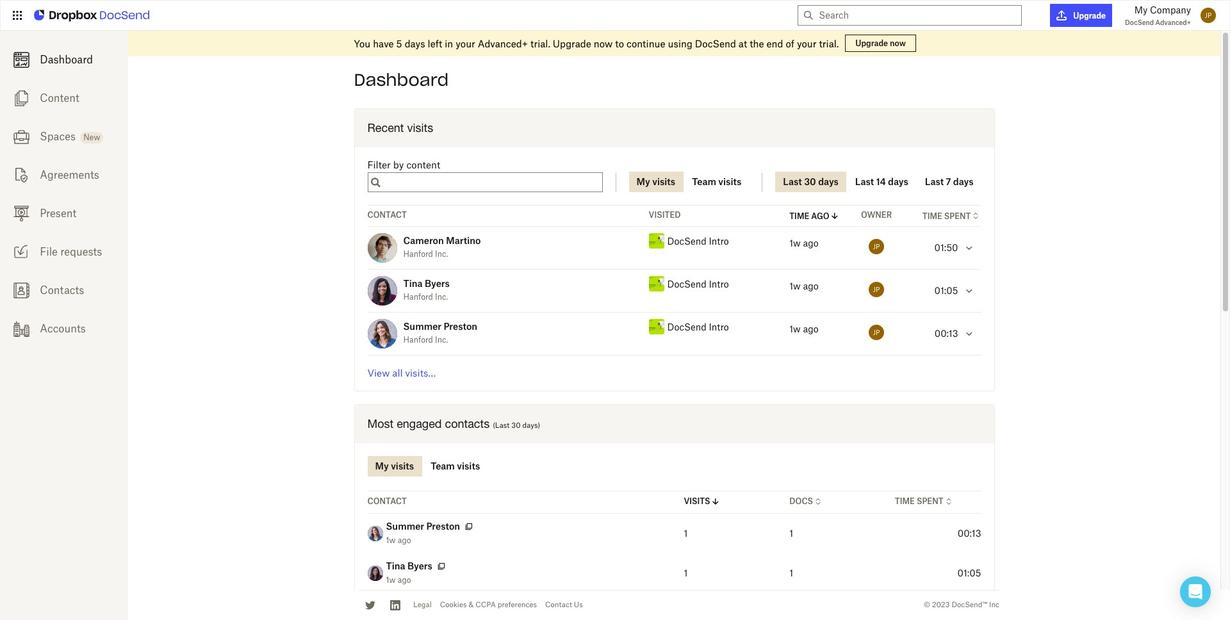 Task type: locate. For each thing, give the bounding box(es) containing it.
present
[[40, 207, 76, 220]]

team visits down most engaged contacts (last 30 days)
[[431, 461, 480, 472]]

2 vertical spatial intro
[[709, 322, 729, 333]]

01:05 inside engaged contacts list element
[[958, 568, 982, 579]]

0 horizontal spatial last
[[784, 177, 802, 187]]

file requests
[[40, 246, 102, 258]]

last left 7
[[926, 177, 944, 187]]

14
[[877, 177, 886, 187]]

30 right (last in the bottom of the page
[[512, 421, 521, 430]]

last 14 days
[[856, 177, 909, 187]]

hanford inside the summer preston hanford inc.
[[404, 335, 433, 345]]

0 horizontal spatial team
[[431, 461, 455, 472]]

my down most
[[375, 461, 389, 472]]

your right the 'of'
[[797, 38, 817, 49]]

2 vertical spatial 1w ago jp
[[790, 324, 880, 337]]

last inside button
[[856, 177, 875, 187]]

1 1w ago from the top
[[386, 536, 411, 545]]

1 trial. from the left
[[531, 38, 551, 49]]

byers inside engaged contacts list element
[[408, 561, 433, 572]]

tab list
[[629, 160, 750, 193], [776, 160, 982, 193], [368, 456, 488, 477]]

1 intro from the top
[[709, 236, 729, 247]]

1 inc. from the top
[[435, 249, 448, 259]]

0 vertical spatial hanford
[[404, 249, 433, 259]]

Search text field
[[820, 6, 1017, 25]]

in
[[445, 38, 453, 49]]

tina byers link up legal
[[386, 561, 433, 574]]

team visits inside radio
[[431, 461, 480, 472]]

0 horizontal spatial upgrade
[[553, 38, 592, 49]]

visits for "my visits" button
[[653, 177, 676, 187]]

0 vertical spatial preston
[[444, 321, 478, 332]]

accounts link
[[0, 310, 128, 348]]

at
[[739, 38, 748, 49]]

0 vertical spatial tina
[[404, 278, 423, 289]]

view all visits… link
[[368, 368, 436, 379]]

my visits inside 'option'
[[375, 461, 414, 472]]

1 vertical spatial tina
[[386, 561, 406, 572]]

team visits button
[[685, 172, 750, 193]]

1w ago down tina byers at the bottom of the page
[[386, 575, 411, 585]]

1 horizontal spatial copy email image
[[464, 522, 474, 532]]

1 vertical spatial dashboard
[[354, 69, 449, 90]]

present link
[[0, 194, 128, 233]]

1 last from the left
[[784, 177, 802, 187]]

jp
[[1206, 12, 1212, 19], [874, 243, 880, 251], [874, 286, 880, 294], [874, 329, 880, 337]]

hanford inside cameron martino hanford inc.
[[404, 249, 433, 259]]

0 vertical spatial intro
[[709, 236, 729, 247]]

hanford inc. link for summer
[[404, 335, 448, 345]]

1w ago right summer preston image
[[386, 536, 411, 545]]

2 your from the left
[[797, 38, 817, 49]]

trial.
[[531, 38, 551, 49], [820, 38, 839, 49]]

tina byers image
[[368, 277, 397, 306], [368, 566, 383, 581]]

1 vertical spatial preston
[[427, 521, 460, 532]]

Team visits radio
[[423, 456, 488, 477]]

0 vertical spatial tina byers image
[[368, 277, 397, 306]]

new
[[84, 133, 100, 142]]

days for last 30 days
[[819, 177, 839, 187]]

engaged
[[397, 417, 442, 431]]

1 horizontal spatial time
[[895, 497, 915, 507]]

0 vertical spatial docsend intro
[[668, 236, 729, 247]]

visits inside button
[[719, 177, 742, 187]]

summer preston link down tina byers hanford inc.
[[404, 321, 478, 332]]

1 vertical spatial team visits
[[431, 461, 480, 472]]

copy email image for tina byers
[[437, 562, 447, 572]]

2 horizontal spatial tab list
[[776, 160, 982, 193]]

1 vertical spatial docsend intro
[[668, 279, 729, 290]]

1 horizontal spatial team visits
[[692, 177, 742, 187]]

docsend intro for tina byers
[[668, 279, 729, 290]]

my left company
[[1135, 4, 1148, 15]]

summer down tina byers hanford inc.
[[404, 321, 442, 332]]

2 horizontal spatial my
[[1135, 4, 1148, 15]]

1 vertical spatial 01:05
[[958, 568, 982, 579]]

1 hanford from the top
[[404, 249, 433, 259]]

contact us
[[546, 601, 583, 610]]

1 horizontal spatial 30
[[805, 177, 817, 187]]

1w
[[790, 238, 801, 249], [790, 281, 801, 292], [790, 324, 801, 335], [386, 536, 396, 545], [386, 575, 396, 585]]

docsend for 01:50
[[668, 236, 707, 247]]

inc. for preston
[[435, 335, 448, 345]]

tina down summer preston
[[386, 561, 406, 572]]

my up visited
[[637, 177, 651, 187]]

0 horizontal spatial your
[[456, 38, 476, 49]]

summer
[[404, 321, 442, 332], [386, 521, 424, 532]]

summer right summer preston image
[[386, 521, 424, 532]]

advanced+ down company
[[1156, 19, 1192, 26]]

2 horizontal spatial time
[[923, 211, 943, 221]]

0 vertical spatial tina byers image
[[368, 277, 397, 306]]

0 vertical spatial 30
[[805, 177, 817, 187]]

docsend intro for summer preston
[[668, 322, 729, 333]]

inc. up the summer preston hanford inc.
[[435, 292, 448, 302]]

3 intro from the top
[[709, 322, 729, 333]]

team inside button
[[692, 177, 717, 187]]

tina down cameron
[[404, 278, 423, 289]]

summer preston link up tina byers at the bottom of the page
[[386, 521, 460, 534]]

hanford inc. link for tina
[[404, 292, 448, 302]]

byers down cameron martino hanford inc.
[[425, 278, 450, 289]]

copy email image
[[464, 522, 474, 532], [437, 562, 447, 572]]

hanford inc. link
[[404, 249, 448, 259], [404, 292, 448, 302], [404, 335, 448, 345]]

preferences
[[498, 601, 537, 610]]

advanced+ inside my company docsend advanced+
[[1156, 19, 1192, 26]]

2 vertical spatial hanford
[[404, 335, 433, 345]]

30 up time ago
[[805, 177, 817, 187]]

last 7 days
[[926, 177, 974, 187]]

3 hanford inc. link from the top
[[404, 335, 448, 345]]

2 intro from the top
[[709, 279, 729, 290]]

upgrade down search text box
[[856, 38, 889, 48]]

last up time ago
[[784, 177, 802, 187]]

my visits for my visits 'option'
[[375, 461, 414, 472]]

recent visits list list
[[355, 193, 995, 391]]

team visits inside button
[[692, 177, 742, 187]]

00:13 inside recent visits list list
[[935, 328, 959, 339]]

2 1w ago jp from the top
[[790, 281, 880, 294]]

1 horizontal spatial upgrade
[[856, 38, 889, 48]]

copy email image right tina byers at the bottom of the page
[[437, 562, 447, 572]]

01:05 inside recent visits list list
[[935, 285, 959, 296]]

0 vertical spatial my
[[1135, 4, 1148, 15]]

0 vertical spatial hanford inc. link
[[404, 249, 448, 259]]

1 vertical spatial 30
[[512, 421, 521, 430]]

3 hanford from the top
[[404, 335, 433, 345]]

dashboard
[[40, 53, 93, 66], [354, 69, 449, 90]]

cookies & ccpa preferences
[[440, 601, 537, 610]]

tina byers image left tina byers hanford inc.
[[368, 277, 397, 306]]

contact
[[368, 211, 407, 220], [368, 497, 407, 507], [546, 601, 572, 610]]

days right 14
[[889, 177, 909, 187]]

2 docsend intro link from the top
[[668, 279, 729, 290]]

0 vertical spatial inc.
[[435, 249, 448, 259]]

0 horizontal spatial my
[[375, 461, 389, 472]]

2 vertical spatial inc.
[[435, 335, 448, 345]]

owner
[[862, 211, 893, 220]]

1 vertical spatial my
[[637, 177, 651, 187]]

byers inside tina byers hanford inc.
[[425, 278, 450, 289]]

0 horizontal spatial 30
[[512, 421, 521, 430]]

hanford inside tina byers hanford inc.
[[404, 292, 433, 302]]

upgrade inside 'button'
[[1074, 11, 1107, 20]]

time spent inside recent visits list list
[[923, 211, 972, 221]]

1 vertical spatial inc.
[[435, 292, 448, 302]]

2 hanford from the top
[[404, 292, 433, 302]]

summer preston
[[386, 521, 460, 532]]

0 horizontal spatial dashboard
[[40, 53, 93, 66]]

1 vertical spatial hanford
[[404, 292, 433, 302]]

2 vertical spatial docsend intro
[[668, 322, 729, 333]]

2 last from the left
[[856, 177, 875, 187]]

1 vertical spatial my visits
[[375, 461, 414, 472]]

0 vertical spatial contact
[[368, 211, 407, 220]]

ago
[[804, 238, 819, 249], [804, 281, 819, 292], [804, 324, 819, 335], [398, 536, 411, 545], [398, 575, 411, 585]]

upgrade right upgrade icon
[[1074, 11, 1107, 20]]

summer preston link
[[404, 321, 478, 332], [386, 521, 460, 534]]

My visits radio
[[368, 456, 422, 477]]

inc.
[[435, 249, 448, 259], [435, 292, 448, 302], [435, 335, 448, 345]]

days)
[[523, 421, 541, 430]]

contact down search image
[[368, 211, 407, 220]]

2 docsend intro from the top
[[668, 279, 729, 290]]

days right 7
[[954, 177, 974, 187]]

upgrade image
[[1057, 10, 1068, 21]]

1 vertical spatial contact
[[368, 497, 407, 507]]

spaces new
[[40, 130, 100, 143]]

1 vertical spatial tina byers link
[[386, 561, 433, 574]]

0 vertical spatial 00:13
[[935, 328, 959, 339]]

1 horizontal spatial my visits
[[637, 177, 676, 187]]

1w ago jp for 00:13
[[790, 324, 880, 337]]

hanford down cameron
[[404, 249, 433, 259]]

advanced+ right the in
[[478, 38, 528, 49]]

tina byers image left tina byers at the bottom of the page
[[368, 566, 383, 581]]

days
[[405, 38, 425, 49], [819, 177, 839, 187], [889, 177, 909, 187], [954, 177, 974, 187]]

tina byers image left tina byers hanford inc.
[[368, 277, 397, 306]]

tina inside engaged contacts list element
[[386, 561, 406, 572]]

summer for summer preston
[[386, 521, 424, 532]]

3 last from the left
[[926, 177, 944, 187]]

0 vertical spatial team
[[692, 177, 717, 187]]

tab list up owner
[[776, 160, 982, 193]]

summer inside the summer preston hanford inc.
[[404, 321, 442, 332]]

2 vertical spatial docsend intro link
[[668, 322, 729, 333]]

0 vertical spatial my visits
[[637, 177, 676, 187]]

01:05 up docsend™
[[958, 568, 982, 579]]

©
[[924, 601, 931, 610]]

days up ago
[[819, 177, 839, 187]]

jp for 00:13
[[874, 329, 880, 337]]

tina byers image inside recent visits list list
[[368, 277, 397, 306]]

preston down tina byers hanford inc.
[[444, 321, 478, 332]]

docsend intro
[[668, 236, 729, 247], [668, 279, 729, 290], [668, 322, 729, 333]]

contacts link
[[0, 271, 128, 310]]

1 vertical spatial byers
[[408, 561, 433, 572]]

docs
[[790, 497, 814, 507]]

0 vertical spatial team visits
[[692, 177, 742, 187]]

0 vertical spatial summer
[[404, 321, 442, 332]]

1 horizontal spatial my
[[637, 177, 651, 187]]

tina byers link down cameron martino hanford inc.
[[404, 278, 450, 289]]

inc. inside the summer preston hanford inc.
[[435, 335, 448, 345]]

3 inc. from the top
[[435, 335, 448, 345]]

contact left us
[[546, 601, 572, 610]]

upgrade for upgrade
[[1074, 11, 1107, 20]]

0 horizontal spatial team visits
[[431, 461, 480, 472]]

0 vertical spatial 01:05
[[935, 285, 959, 296]]

1 horizontal spatial last
[[856, 177, 875, 187]]

2 vertical spatial my
[[375, 461, 389, 472]]

0 vertical spatial advanced+
[[1156, 19, 1192, 26]]

3 docsend intro from the top
[[668, 322, 729, 333]]

team
[[692, 177, 717, 187], [431, 461, 455, 472]]

hanford inc. link up the summer preston hanford inc.
[[404, 292, 448, 302]]

1 vertical spatial tina byers image
[[368, 566, 383, 581]]

hanford for summer
[[404, 335, 433, 345]]

ago for 01:05
[[804, 281, 819, 292]]

my visits up visited
[[637, 177, 676, 187]]

1 vertical spatial tina byers image
[[368, 566, 383, 581]]

01:05 down the "01:50"
[[935, 285, 959, 296]]

file
[[40, 246, 58, 258]]

tab list down 'engaged'
[[368, 456, 488, 477]]

1 horizontal spatial dashboard
[[354, 69, 449, 90]]

hanford up the summer preston hanford inc.
[[404, 292, 433, 302]]

team visits right "my visits" button
[[692, 177, 742, 187]]

time inside button
[[790, 211, 810, 221]]

team for team visits radio
[[431, 461, 455, 472]]

docsend intro link
[[668, 236, 729, 247], [668, 279, 729, 290], [668, 322, 729, 333]]

hanford inc. link up visits…
[[404, 335, 448, 345]]

preston
[[444, 321, 478, 332], [427, 521, 460, 532]]

tina for tina byers hanford inc.
[[404, 278, 423, 289]]

content link
[[0, 79, 128, 117]]

1 tina byers image from the top
[[368, 277, 397, 306]]

tab list up visited
[[629, 160, 750, 193]]

00:13
[[935, 328, 959, 339], [958, 528, 982, 539]]

team inside radio
[[431, 461, 455, 472]]

team visits
[[692, 177, 742, 187], [431, 461, 480, 472]]

1 horizontal spatial your
[[797, 38, 817, 49]]

intro
[[709, 236, 729, 247], [709, 279, 729, 290], [709, 322, 729, 333]]

jp for 01:05
[[874, 286, 880, 294]]

docsend
[[1126, 19, 1155, 26], [695, 38, 737, 49], [668, 236, 707, 247], [668, 279, 707, 290], [668, 322, 707, 333]]

0 vertical spatial time spent
[[923, 211, 972, 221]]

docsend intro link for preston
[[668, 322, 729, 333]]

1 horizontal spatial trial.
[[820, 38, 839, 49]]

inc. down cameron martino link
[[435, 249, 448, 259]]

days right 5
[[405, 38, 425, 49]]

you have 5 days left in your advanced+ trial. upgrade now to continue using docsend at the end of your trial.
[[354, 38, 839, 49]]

my visits down most
[[375, 461, 414, 472]]

1 vertical spatial 1w ago
[[386, 575, 411, 585]]

visits inside button
[[653, 177, 676, 187]]

team visits for team visits radio
[[431, 461, 480, 472]]

inc. inside cameron martino hanford inc.
[[435, 249, 448, 259]]

days inside button
[[889, 177, 909, 187]]

legal link
[[413, 601, 432, 610]]

byers up legal
[[408, 561, 433, 572]]

1 vertical spatial copy email image
[[437, 562, 447, 572]]

inc. up visits…
[[435, 335, 448, 345]]

preston for summer preston hanford inc.
[[444, 321, 478, 332]]

hanford
[[404, 249, 433, 259], [404, 292, 433, 302], [404, 335, 433, 345]]

1 vertical spatial 00:13
[[958, 528, 982, 539]]

hanford inc. link for cameron
[[404, 249, 448, 259]]

spent inside recent visits list list
[[945, 211, 972, 221]]

last
[[784, 177, 802, 187], [856, 177, 875, 187], [926, 177, 944, 187]]

search image
[[371, 176, 380, 189]]

upgrade for upgrade now
[[856, 38, 889, 48]]

preston inside the summer preston hanford inc.
[[444, 321, 478, 332]]

1 vertical spatial hanford inc. link
[[404, 292, 448, 302]]

my inside 'option'
[[375, 461, 389, 472]]

docsend™
[[952, 601, 988, 610]]

now down search text box
[[890, 38, 906, 48]]

hanford inc. link down cameron
[[404, 249, 448, 259]]

team right "my visits" button
[[692, 177, 717, 187]]

my inside button
[[637, 177, 651, 187]]

0 vertical spatial spent
[[945, 211, 972, 221]]

3 1w ago jp from the top
[[790, 324, 880, 337]]

1w for 01:05
[[790, 281, 801, 292]]

hanford up visits…
[[404, 335, 433, 345]]

1 horizontal spatial advanced+
[[1156, 19, 1192, 26]]

view all visits…
[[368, 368, 436, 379]]

summer preston image
[[368, 320, 397, 349], [368, 320, 397, 349], [368, 526, 383, 542]]

0 vertical spatial copy email image
[[464, 522, 474, 532]]

intro for 01:05
[[709, 279, 729, 290]]

team for team visits button
[[692, 177, 717, 187]]

0 horizontal spatial my visits
[[375, 461, 414, 472]]

spent
[[945, 211, 972, 221], [917, 497, 944, 507]]

1 docsend intro link from the top
[[668, 236, 729, 247]]

ago for 01:50
[[804, 238, 819, 249]]

summer preston hanford inc.
[[404, 321, 478, 345]]

1 vertical spatial advanced+
[[478, 38, 528, 49]]

1 1w ago jp from the top
[[790, 238, 880, 251]]

2 vertical spatial contact
[[546, 601, 572, 610]]

30 inside button
[[805, 177, 817, 187]]

1w ago jp
[[790, 238, 880, 251], [790, 281, 880, 294], [790, 324, 880, 337]]

visits inside 'option'
[[391, 461, 414, 472]]

most
[[368, 417, 394, 431]]

company
[[1151, 4, 1192, 15]]

contact up summer preston image
[[368, 497, 407, 507]]

1 vertical spatial time spent button
[[895, 497, 954, 507]]

0 vertical spatial byers
[[425, 278, 450, 289]]

0 vertical spatial 1w ago jp
[[790, 238, 880, 251]]

your
[[456, 38, 476, 49], [797, 38, 817, 49]]

visits inside radio
[[457, 461, 480, 472]]

sidebar dashboard image
[[13, 52, 29, 68]]

last left 14
[[856, 177, 875, 187]]

0 horizontal spatial time
[[790, 211, 810, 221]]

upgrade left to
[[553, 38, 592, 49]]

summer preston image inside engaged contacts list element
[[368, 526, 383, 542]]

0 horizontal spatial copy email image
[[437, 562, 447, 572]]

docs button
[[790, 497, 824, 507]]

end
[[767, 38, 784, 49]]

hanford for cameron
[[404, 249, 433, 259]]

1 vertical spatial spent
[[917, 497, 944, 507]]

1 vertical spatial team
[[431, 461, 455, 472]]

1 horizontal spatial team
[[692, 177, 717, 187]]

0 horizontal spatial trial.
[[531, 38, 551, 49]]

2 vertical spatial hanford inc. link
[[404, 335, 448, 345]]

your right the in
[[456, 38, 476, 49]]

docsend intro link for martino
[[668, 236, 729, 247]]

1 docsend intro from the top
[[668, 236, 729, 247]]

now left to
[[594, 38, 613, 49]]

2 inc. from the top
[[435, 292, 448, 302]]

team down most engaged contacts (last 30 days)
[[431, 461, 455, 472]]

intro for 00:13
[[709, 322, 729, 333]]

inc. inside tina byers hanford inc.
[[435, 292, 448, 302]]

1 vertical spatial summer
[[386, 521, 424, 532]]

preston inside engaged contacts list element
[[427, 521, 460, 532]]

summer inside engaged contacts list element
[[386, 521, 424, 532]]

last 30 days button
[[776, 172, 847, 193]]

2 horizontal spatial upgrade
[[1074, 11, 1107, 20]]

1 vertical spatial time spent
[[895, 497, 944, 507]]

copy email image right summer preston
[[464, 522, 474, 532]]

1 vertical spatial 1w ago jp
[[790, 281, 880, 294]]

my visits for "my visits" button
[[637, 177, 676, 187]]

1w ago jp for 01:50
[[790, 238, 880, 251]]

file requests link
[[0, 233, 128, 271]]

dashboard up content link at the top left of the page
[[40, 53, 93, 66]]

0 horizontal spatial spent
[[917, 497, 944, 507]]

jp inside popup button
[[1206, 12, 1212, 19]]

time
[[790, 211, 810, 221], [923, 211, 943, 221], [895, 497, 915, 507]]

(last
[[493, 421, 510, 430]]

1 horizontal spatial spent
[[945, 211, 972, 221]]

contacts
[[445, 417, 490, 431]]

1w ago jp for 01:05
[[790, 281, 880, 294]]

preston up tina byers at the bottom of the page
[[427, 521, 460, 532]]

time spent button
[[923, 211, 982, 221], [895, 497, 954, 507]]

sidebar present image
[[13, 206, 29, 222]]

2 1w ago from the top
[[386, 575, 411, 585]]

tina byers image
[[368, 277, 397, 306], [368, 566, 383, 581]]

my visits inside button
[[637, 177, 676, 187]]

tina inside tina byers hanford inc.
[[404, 278, 423, 289]]

tina byers image left tina byers at the bottom of the page
[[368, 566, 383, 581]]

0 vertical spatial 1w ago
[[386, 536, 411, 545]]

summer for summer preston hanford inc.
[[404, 321, 442, 332]]

byers
[[425, 278, 450, 289], [408, 561, 433, 572]]

0 vertical spatial summer preston link
[[404, 321, 478, 332]]

3 docsend intro link from the top
[[668, 322, 729, 333]]

dashboard down 5
[[354, 69, 449, 90]]

tina
[[404, 278, 423, 289], [386, 561, 406, 572]]

cameron martino image
[[368, 234, 397, 263], [368, 234, 397, 263]]

1 vertical spatial intro
[[709, 279, 729, 290]]

advanced+
[[1156, 19, 1192, 26], [478, 38, 528, 49]]

1 hanford inc. link from the top
[[404, 249, 448, 259]]

visits
[[407, 121, 433, 135], [653, 177, 676, 187], [719, 177, 742, 187], [391, 461, 414, 472], [457, 461, 480, 472]]

2 hanford inc. link from the top
[[404, 292, 448, 302]]



Task type: vqa. For each thing, say whether or not it's contained in the screenshot.
top Time Spent
yes



Task type: describe. For each thing, give the bounding box(es) containing it.
most engaged contacts (last 30 days)
[[368, 417, 541, 431]]

docsend for 00:13
[[668, 322, 707, 333]]

summer preston image
[[368, 526, 383, 542]]

2 tina byers image from the top
[[368, 566, 383, 581]]

docsend for 01:05
[[668, 279, 707, 290]]

01:50
[[935, 242, 959, 253]]

inc. for martino
[[435, 249, 448, 259]]

Filter by content text field
[[383, 176, 602, 190]]

my for my visits 'option'
[[375, 461, 389, 472]]

all
[[393, 368, 403, 379]]

byers for tina byers hanford inc.
[[425, 278, 450, 289]]

docsend inside my company docsend advanced+
[[1126, 19, 1155, 26]]

ago
[[812, 211, 830, 221]]

last 30 days
[[784, 177, 839, 187]]

last 14 days button
[[848, 172, 917, 193]]

ago for 00:13
[[804, 324, 819, 335]]

visits for team visits radio
[[457, 461, 480, 472]]

1 your from the left
[[456, 38, 476, 49]]

tina byers hanford inc.
[[404, 278, 450, 302]]

&
[[469, 601, 474, 610]]

5
[[397, 38, 402, 49]]

contact inside recent visits list list
[[368, 211, 407, 220]]

tina for tina byers
[[386, 561, 406, 572]]

cameron
[[404, 235, 444, 246]]

content
[[407, 159, 441, 170]]

last for last 14 days
[[856, 177, 875, 187]]

sidebar contacts image
[[13, 283, 29, 299]]

accounts
[[40, 322, 86, 335]]

us
[[574, 601, 583, 610]]

my company docsend advanced+
[[1126, 4, 1192, 26]]

days for last 7 days
[[954, 177, 974, 187]]

by
[[394, 159, 404, 170]]

team visits for team visits button
[[692, 177, 742, 187]]

days for last 14 days
[[889, 177, 909, 187]]

sidebar accounts image
[[13, 321, 29, 337]]

visits for team visits button
[[719, 177, 742, 187]]

recent visits
[[368, 121, 433, 135]]

0 horizontal spatial tab list
[[368, 456, 488, 477]]

intro for 01:50
[[709, 236, 729, 247]]

left
[[428, 38, 443, 49]]

view
[[368, 368, 390, 379]]

of
[[786, 38, 795, 49]]

last for last 7 days
[[926, 177, 944, 187]]

upgrade now link
[[846, 35, 917, 52]]

visits button
[[684, 497, 721, 507]]

tina byers link inside engaged contacts list element
[[386, 561, 433, 574]]

martino
[[446, 235, 481, 246]]

30 inside most engaged contacts (last 30 days)
[[512, 421, 521, 430]]

recent
[[368, 121, 404, 135]]

0 horizontal spatial advanced+
[[478, 38, 528, 49]]

upgrade now
[[856, 38, 906, 48]]

1w ago for summer
[[386, 536, 411, 545]]

the
[[750, 38, 765, 49]]

cameron martino link
[[404, 235, 481, 246]]

00:13 inside engaged contacts list element
[[958, 528, 982, 539]]

hanford for tina
[[404, 292, 433, 302]]

7
[[947, 177, 952, 187]]

to
[[616, 38, 624, 49]]

my inside my company docsend advanced+
[[1135, 4, 1148, 15]]

time ago button
[[790, 211, 840, 221]]

cameron martino hanford inc.
[[404, 235, 481, 259]]

2023
[[933, 601, 950, 610]]

filter by content
[[368, 159, 441, 170]]

0 horizontal spatial now
[[594, 38, 613, 49]]

requests
[[60, 246, 102, 258]]

continue
[[627, 38, 666, 49]]

preston for summer preston
[[427, 521, 460, 532]]

time inside engaged contacts list element
[[895, 497, 915, 507]]

sidebar ndas image
[[13, 167, 29, 183]]

sidebar spaces image
[[13, 129, 29, 145]]

time ago
[[790, 211, 830, 221]]

visited
[[649, 211, 681, 220]]

1 vertical spatial summer preston link
[[386, 521, 460, 534]]

jp for 01:50
[[874, 243, 880, 251]]

inc. for byers
[[435, 292, 448, 302]]

2 tina byers image from the top
[[368, 566, 383, 581]]

contact us link
[[546, 601, 583, 610]]

agreements
[[40, 169, 99, 181]]

last for last 30 days
[[784, 177, 802, 187]]

1w ago for tina
[[386, 575, 411, 585]]

2 trial. from the left
[[820, 38, 839, 49]]

dashboard link
[[0, 40, 128, 79]]

my visits button
[[629, 172, 684, 193]]

byers for tina byers
[[408, 561, 433, 572]]

engaged contacts list element
[[358, 490, 991, 621]]

docsend intro link for byers
[[668, 279, 729, 290]]

copy email image for summer preston
[[464, 522, 474, 532]]

tab list containing last 30 days
[[776, 160, 982, 193]]

agreements link
[[0, 156, 128, 194]]

spent inside engaged contacts list element
[[917, 497, 944, 507]]

0 vertical spatial dashboard
[[40, 53, 93, 66]]

contacts
[[40, 284, 84, 297]]

my for "my visits" button
[[637, 177, 651, 187]]

docsend intro for cameron martino
[[668, 236, 729, 247]]

1w for 00:13
[[790, 324, 801, 335]]

1 horizontal spatial now
[[890, 38, 906, 48]]

filter
[[368, 159, 391, 170]]

legal
[[413, 601, 432, 610]]

1 horizontal spatial tab list
[[629, 160, 750, 193]]

last 7 days button
[[918, 172, 982, 193]]

have
[[373, 38, 394, 49]]

upgrade button
[[1051, 4, 1113, 27]]

visits…
[[405, 368, 436, 379]]

cookies
[[440, 601, 467, 610]]

receive image
[[13, 244, 29, 260]]

using
[[668, 38, 693, 49]]

1 tina byers image from the top
[[368, 277, 397, 306]]

jp button
[[1198, 4, 1220, 26]]

1w for 01:50
[[790, 238, 801, 249]]

content
[[40, 92, 79, 104]]

tina byers
[[386, 561, 433, 572]]

0 vertical spatial time spent button
[[923, 211, 982, 221]]

ccpa
[[476, 601, 496, 610]]

inc
[[990, 601, 1000, 610]]

0 vertical spatial tina byers link
[[404, 278, 450, 289]]

spaces
[[40, 130, 76, 143]]

cookies & ccpa preferences link
[[440, 601, 537, 610]]

time spent inside engaged contacts list element
[[895, 497, 944, 507]]

visits
[[684, 497, 711, 507]]

you
[[354, 38, 371, 49]]

© 2023 docsend™ inc
[[924, 601, 1000, 610]]

visits for my visits 'option'
[[391, 461, 414, 472]]

sidebar documents image
[[13, 90, 29, 106]]



